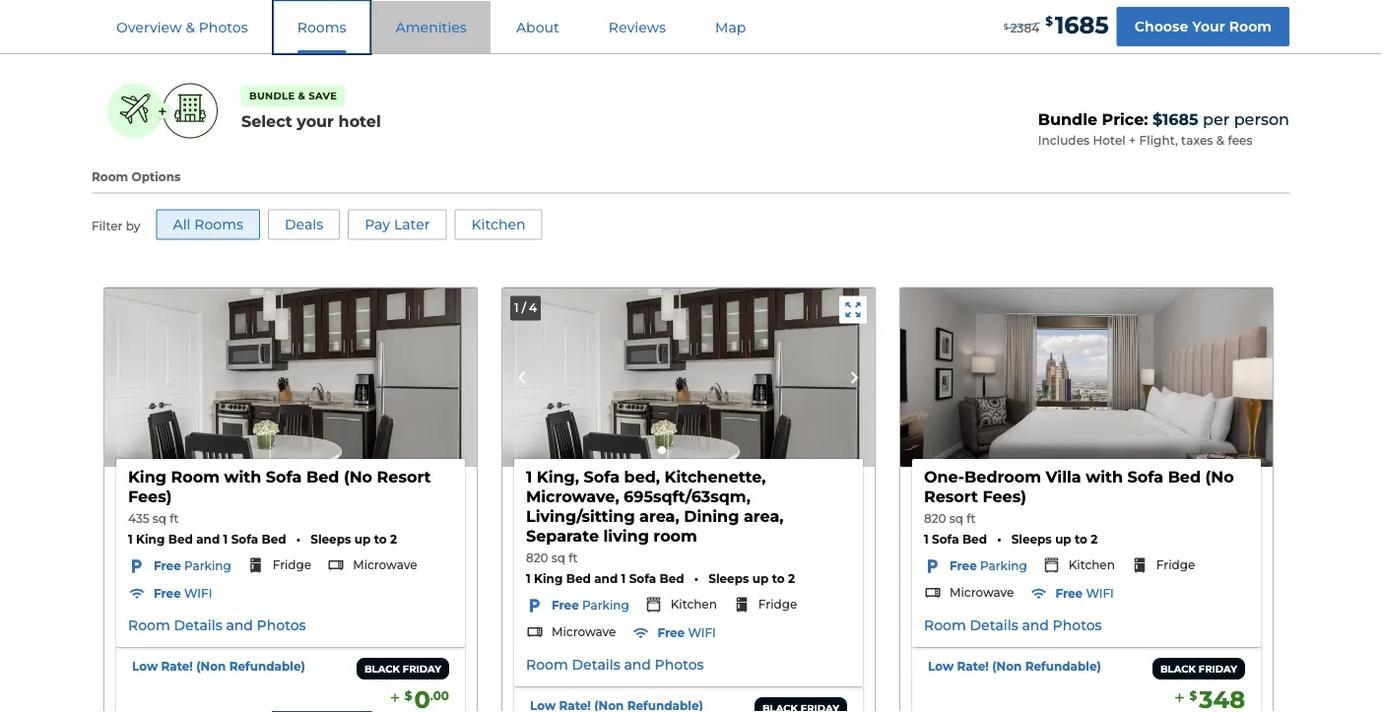 Task type: locate. For each thing, give the bounding box(es) containing it.
1 fees) from the left
[[128, 487, 172, 506]]

1 vertical spatial 820
[[526, 551, 548, 565]]

image #1 image
[[104, 288, 477, 467], [502, 288, 875, 467], [900, 288, 1273, 467]]

king down separate
[[534, 572, 563, 586]]

sq down one-
[[950, 511, 964, 526]]

free parking
[[154, 559, 231, 573], [950, 559, 1027, 573], [552, 598, 629, 613]]

1 inside one-bedroom villa with sofa bed (no resort fees) 820 sq ft 1 sofa bed   •   sleeps up to 2
[[924, 532, 929, 547]]

your
[[1192, 18, 1225, 35]]

price:
[[1102, 109, 1148, 128]]

1 refundable) from the left
[[229, 659, 305, 674]]

fees)
[[128, 487, 172, 506], [983, 487, 1027, 506]]

up inside 1 king, sofa bed, kitchenette, microwave, 695sqft/63sqm, living/sitting area, dining area, separate living room 820 sq ft 1 king bed and 1 sofa bed   •   sleeps up to 2
[[752, 572, 769, 586]]

1 horizontal spatial black friday
[[1161, 663, 1237, 675]]

0 horizontal spatial refundable)
[[229, 659, 305, 674]]

1 horizontal spatial with
[[1086, 467, 1123, 486]]

go to image #3 image
[[695, 447, 700, 453]]

parking for bed
[[184, 559, 231, 573]]

1 friday from the left
[[403, 663, 441, 675]]

details for bed
[[174, 617, 222, 633]]

overview & photos button
[[93, 1, 272, 53]]

and for fees)
[[226, 617, 253, 633]]

0 horizontal spatial (no
[[344, 467, 372, 486]]

sq inside 1 king, sofa bed, kitchenette, microwave, 695sqft/63sqm, living/sitting area, dining area, separate living room 820 sq ft 1 king bed and 1 sofa bed   •   sleeps up to 2
[[552, 551, 566, 565]]

1 low rate! (non refundable) from the left
[[132, 659, 305, 674]]

2 vertical spatial kitchen
[[671, 597, 717, 611]]

1 vertical spatial kitchen
[[1069, 557, 1115, 572]]

1 horizontal spatial (no
[[1205, 467, 1234, 486]]

0 horizontal spatial black friday
[[365, 663, 441, 675]]

friday for one-bedroom villa with sofa bed (no resort fees)
[[1199, 663, 1237, 675]]

0 horizontal spatial fridge
[[273, 557, 312, 572]]

area, right dining on the bottom
[[744, 506, 784, 526]]

2 horizontal spatial room details and photos button
[[924, 616, 1102, 635]]

flight,
[[1139, 133, 1178, 148]]

free
[[154, 559, 181, 573], [950, 559, 977, 573], [154, 586, 181, 601], [1056, 586, 1083, 601], [552, 598, 579, 613], [658, 626, 685, 640]]

2 horizontal spatial room details and photos
[[924, 617, 1102, 633]]

rate! for fees)
[[957, 659, 989, 674]]

all inside button
[[173, 216, 191, 233]]

1 horizontal spatial friday
[[1199, 663, 1237, 675]]

sofa
[[266, 467, 302, 486], [584, 467, 620, 486], [1128, 467, 1164, 486], [231, 532, 258, 547], [932, 532, 959, 547], [629, 572, 656, 586]]

1 horizontal spatial rooms
[[297, 19, 346, 35]]

sq
[[152, 511, 166, 526], [950, 511, 964, 526], [552, 551, 566, 565]]

2 fees) from the left
[[983, 487, 1027, 506]]

hotel
[[1093, 133, 1126, 148]]

0 horizontal spatial rooms
[[194, 216, 243, 233]]

435
[[128, 511, 149, 526]]

2 horizontal spatial fridge
[[1157, 557, 1195, 572]]

1 (non from the left
[[196, 659, 226, 674]]

0 horizontal spatial &
[[186, 19, 195, 35]]

1 horizontal spatial to
[[772, 572, 785, 586]]

1 vertical spatial microwave
[[950, 585, 1014, 599]]

2 vertical spatial microwave
[[552, 624, 616, 639]]

kitchen right 'later' on the top of page
[[471, 216, 526, 233]]

695sqft/63sqm,
[[624, 487, 751, 506]]

2 (no from the left
[[1205, 467, 1234, 486]]

up inside one-bedroom villa with sofa bed (no resort fees) 820 sq ft 1 sofa bed   •   sleeps up to 2
[[1055, 532, 1072, 547]]

2 horizontal spatial parking
[[980, 559, 1027, 573]]

details for room
[[572, 656, 620, 673]]

0 horizontal spatial friday
[[403, 663, 441, 675]]

0 horizontal spatial kitchen
[[471, 216, 526, 233]]

bundle inside bundle & save select your hotel
[[249, 90, 295, 102]]

0 horizontal spatial details
[[174, 617, 222, 633]]

&
[[186, 19, 195, 35], [298, 90, 306, 102], [1217, 133, 1225, 148]]

details for sofa
[[970, 617, 1018, 633]]

0 vertical spatial &
[[186, 19, 195, 35]]

per
[[1203, 109, 1230, 128]]

1 horizontal spatial &
[[298, 90, 306, 102]]

3 image #1 image from the left
[[900, 288, 1273, 467]]

about
[[516, 19, 559, 35]]

2 horizontal spatial kitchen
[[1069, 557, 1115, 572]]

parking down bedroom
[[980, 559, 1027, 573]]

1 horizontal spatial 820
[[924, 511, 946, 526]]

ft down bedroom
[[967, 511, 976, 526]]

friday
[[403, 663, 441, 675], [1199, 663, 1237, 675]]

& inside bundle price: $1685 per person includes hotel + flight, taxes & fees
[[1217, 133, 1225, 148]]

(non
[[196, 659, 226, 674], [992, 659, 1022, 674]]

photos inside overview & photos button
[[199, 19, 248, 35]]

pay later
[[365, 216, 430, 233]]

tab list
[[92, 0, 771, 53]]

kitchen
[[471, 216, 526, 233], [1069, 557, 1115, 572], [671, 597, 717, 611]]

1 horizontal spatial ft
[[569, 551, 578, 565]]

details
[[174, 617, 222, 633], [970, 617, 1018, 633], [572, 656, 620, 673]]

0 vertical spatial all
[[964, 3, 981, 20]]

1 vertical spatial rooms
[[194, 216, 243, 233]]

photos for one-bedroom villa with sofa bed (no resort fees)
[[1053, 617, 1102, 633]]

1 horizontal spatial bundle
[[1038, 109, 1098, 128]]

with
[[224, 467, 261, 486], [1086, 467, 1123, 486]]

1 horizontal spatial room details and photos button
[[526, 655, 704, 674]]

refundable) for fees)
[[1025, 659, 1101, 674]]

area, up room in the bottom of the page
[[640, 506, 679, 526]]

& left fees
[[1217, 133, 1225, 148]]

$
[[1046, 14, 1053, 28], [1004, 22, 1009, 31], [405, 688, 412, 703], [1190, 688, 1197, 703]]

0 horizontal spatial fees)
[[128, 487, 172, 506]]

1 vertical spatial &
[[298, 90, 306, 102]]

wifi
[[184, 586, 212, 601], [1086, 586, 1114, 601], [688, 626, 716, 640]]

bed
[[306, 467, 339, 486], [1168, 467, 1201, 486], [168, 532, 193, 547], [566, 572, 591, 586]]

photos
[[199, 19, 248, 35], [257, 617, 306, 633], [1053, 617, 1102, 633], [655, 656, 704, 673]]

kitchen for 1 king, sofa bed, kitchenette, microwave, 695sqft/63sqm, living/sitting area, dining area, separate living room
[[671, 597, 717, 611]]

options
[[132, 169, 181, 184]]

2 horizontal spatial up
[[1055, 532, 1072, 547]]

1 horizontal spatial sq
[[552, 551, 566, 565]]

0 horizontal spatial (non
[[196, 659, 226, 674]]

ft
[[170, 511, 179, 526], [967, 511, 976, 526], [569, 551, 578, 565]]

2 horizontal spatial image #1 image
[[900, 288, 1273, 467]]

820 down separate
[[526, 551, 548, 565]]

bed inside one-bedroom villa with sofa bed (no resort fees) 820 sq ft 1 sofa bed   •   sleeps up to 2
[[1168, 467, 1201, 486]]

low rate! (non refundable) button
[[132, 658, 305, 675], [928, 658, 1101, 675]]

1 horizontal spatial free wifi
[[658, 626, 716, 640]]

0 horizontal spatial +
[[158, 101, 167, 121]]

2 refundable) from the left
[[1025, 659, 1101, 674]]

820 down one-
[[924, 511, 946, 526]]

0 vertical spatial 820
[[924, 511, 946, 526]]

0 horizontal spatial up
[[354, 532, 371, 547]]

2 friday from the left
[[1199, 663, 1237, 675]]

1 horizontal spatial area,
[[744, 506, 784, 526]]

1 (no from the left
[[344, 467, 372, 486]]

microwave for 1 king, sofa bed, kitchenette, microwave, 695sqft/63sqm, living/sitting area, dining area, separate living room
[[552, 624, 616, 639]]

and for resort
[[1022, 617, 1049, 633]]

free wifi
[[154, 586, 212, 601], [1056, 586, 1114, 601], [658, 626, 716, 640]]

king up 435
[[128, 467, 166, 486]]

room inside 'king room with sofa bed (no resort fees) 435 sq ft 1 king bed and 1 sofa bed   •   sleeps up to 2'
[[171, 467, 220, 486]]

2 (non from the left
[[992, 659, 1022, 674]]

bundle for &
[[249, 90, 295, 102]]

& inside overview & photos button
[[186, 19, 195, 35]]

parking down 'king room with sofa bed (no resort fees) 435 sq ft 1 king bed and 1 sofa bed   •   sleeps up to 2' on the left bottom of the page
[[184, 559, 231, 573]]

room inside button
[[1229, 18, 1272, 35]]

2 horizontal spatial &
[[1217, 133, 1225, 148]]

overview & photos
[[116, 19, 248, 35]]

0 horizontal spatial low rate! (non refundable) button
[[132, 658, 305, 675]]

1 with from the left
[[224, 467, 261, 486]]

living
[[603, 526, 649, 545]]

bed inside 1 king, sofa bed, kitchenette, microwave, 695sqft/63sqm, living/sitting area, dining area, separate living room 820 sq ft 1 king bed and 1 sofa bed   •   sleeps up to 2
[[566, 572, 591, 586]]

1 horizontal spatial fees)
[[983, 487, 1027, 506]]

parking down living
[[582, 598, 629, 613]]

2 horizontal spatial microwave
[[950, 585, 1014, 599]]

0 horizontal spatial all
[[173, 216, 191, 233]]

fridge for 1 king, sofa bed, kitchenette, microwave, 695sqft/63sqm, living/sitting area, dining area, separate living room
[[758, 597, 797, 611]]

sq right 435
[[152, 511, 166, 526]]

2 horizontal spatial details
[[970, 617, 1018, 633]]

1 vertical spatial bundle
[[1038, 109, 1098, 128]]

1 horizontal spatial resort
[[924, 487, 978, 506]]

resort
[[377, 467, 431, 486], [924, 487, 978, 506]]

1 horizontal spatial up
[[752, 572, 769, 586]]

2 horizontal spatial free parking
[[950, 559, 1027, 573]]

2 horizontal spatial 2
[[1091, 532, 1098, 547]]

black
[[365, 663, 400, 675], [1161, 663, 1196, 675]]

& left save
[[298, 90, 306, 102]]

and for living/sitting
[[624, 656, 651, 673]]

bundle up the includes
[[1038, 109, 1098, 128]]

0 vertical spatial rooms
[[297, 19, 346, 35]]

2 image #1 image from the left
[[502, 288, 875, 467]]

0 horizontal spatial room details and photos
[[128, 617, 306, 633]]

0 vertical spatial bundle
[[249, 90, 295, 102]]

choose your room
[[1135, 18, 1272, 35]]

low rate! (non refundable) button for fees)
[[928, 658, 1101, 675]]

bundle & save select your hotel
[[241, 90, 381, 131]]

1
[[514, 301, 519, 315], [526, 467, 532, 486], [128, 532, 133, 547], [223, 532, 228, 547], [924, 532, 929, 547], [526, 572, 531, 586], [621, 572, 626, 586]]

1 horizontal spatial black
[[1161, 663, 1196, 675]]

2 horizontal spatial free wifi
[[1056, 586, 1114, 601]]

+
[[158, 101, 167, 121], [1129, 133, 1136, 148]]

fees) up 435
[[128, 487, 172, 506]]

0 vertical spatial +
[[158, 101, 167, 121]]

1 horizontal spatial kitchen
[[671, 597, 717, 611]]

(no
[[344, 467, 372, 486], [1205, 467, 1234, 486]]

(non for fees)
[[992, 659, 1022, 674]]

overview
[[116, 19, 182, 35]]

filter by
[[92, 219, 140, 233]]

0 horizontal spatial low rate! (non refundable)
[[132, 659, 305, 674]]

room details and photos button
[[128, 616, 306, 635], [924, 616, 1102, 635], [526, 655, 704, 674]]

0 horizontal spatial 2
[[390, 532, 397, 547]]

room details and photos
[[128, 617, 306, 633], [924, 617, 1102, 633], [526, 656, 704, 673]]

kitchen for one-bedroom villa with sofa bed (no resort fees)
[[1069, 557, 1115, 572]]

0 vertical spatial microwave
[[353, 557, 417, 572]]

2 black from the left
[[1161, 663, 1196, 675]]

1 horizontal spatial (non
[[992, 659, 1022, 674]]

low rate! (non refundable) button for 435
[[132, 658, 305, 675]]

1 horizontal spatial refundable)
[[1025, 659, 1101, 674]]

1 horizontal spatial room details and photos
[[526, 656, 704, 673]]

2384
[[1011, 20, 1040, 35]]

low rate! (non refundable) for fees)
[[928, 659, 1101, 674]]

1 inside photo carousel region
[[514, 301, 519, 315]]

0 horizontal spatial low
[[132, 659, 158, 674]]

black for one-bedroom villa with sofa bed (no resort fees)
[[1161, 663, 1196, 675]]

1 horizontal spatial image #1 image
[[502, 288, 875, 467]]

king down 435
[[136, 532, 165, 547]]

free parking for king
[[154, 559, 231, 573]]

amenities button
[[372, 1, 491, 53]]

2 horizontal spatial wifi
[[1086, 586, 1114, 601]]

bundle
[[249, 90, 295, 102], [1038, 109, 1098, 128]]

1 black friday from the left
[[365, 663, 441, 675]]

ft down separate
[[569, 551, 578, 565]]

1 horizontal spatial microwave
[[552, 624, 616, 639]]

kitchen inside 'button'
[[471, 216, 526, 233]]

black friday for one-bedroom villa with sofa bed (no resort fees)
[[1161, 663, 1237, 675]]

low rate! (non refundable) for 435
[[132, 659, 305, 674]]

low for fees)
[[928, 659, 954, 674]]

low rate! (non refundable)
[[132, 659, 305, 674], [928, 659, 1101, 674]]

1 low from the left
[[132, 659, 158, 674]]

separate
[[526, 526, 599, 545]]

rooms left deals
[[194, 216, 243, 233]]

1 horizontal spatial +
[[1129, 133, 1136, 148]]

0 horizontal spatial room details and photos button
[[128, 616, 306, 635]]

1 horizontal spatial details
[[572, 656, 620, 673]]

bundle for price:
[[1038, 109, 1098, 128]]

1 horizontal spatial amenities
[[985, 3, 1056, 20]]

1 rate! from the left
[[161, 659, 193, 674]]

1 horizontal spatial wifi
[[688, 626, 716, 640]]

all right by
[[173, 216, 191, 233]]

2 inside one-bedroom villa with sofa bed (no resort fees) 820 sq ft 1 sofa bed   •   sleeps up to 2
[[1091, 532, 1098, 547]]

sq down separate
[[552, 551, 566, 565]]

0 horizontal spatial parking
[[184, 559, 231, 573]]

1 low rate! (non refundable) button from the left
[[132, 658, 305, 675]]

sq inside 'king room with sofa bed (no resort fees) 435 sq ft 1 king bed and 1 sofa bed   •   sleeps up to 2'
[[152, 511, 166, 526]]

king
[[128, 467, 166, 486], [136, 532, 165, 547], [534, 572, 563, 586]]

820
[[924, 511, 946, 526], [526, 551, 548, 565]]

+ up options
[[158, 101, 167, 121]]

0 vertical spatial kitchen
[[471, 216, 526, 233]]

2 low rate! (non refundable) button from the left
[[928, 658, 1101, 675]]

0 horizontal spatial amenities
[[396, 19, 467, 35]]

and inside 'king room with sofa bed (no resort fees) 435 sq ft 1 king bed and 1 sofa bed   •   sleeps up to 2'
[[196, 532, 220, 547]]

resort inside 'king room with sofa bed (no resort fees) 435 sq ft 1 king bed and 1 sofa bed   •   sleeps up to 2'
[[377, 467, 431, 486]]

0 horizontal spatial bundle
[[249, 90, 295, 102]]

2 low rate! (non refundable) from the left
[[928, 659, 1101, 674]]

1685
[[1055, 11, 1109, 39]]

2 horizontal spatial to
[[1075, 532, 1088, 547]]

1 horizontal spatial 2
[[788, 572, 795, 586]]

1 king, sofa bed, kitchenette, microwave, 695sqft/63sqm, living/sitting area, dining area, separate living room 820 sq ft 1 king bed and 1 sofa bed   •   sleeps up to 2
[[526, 467, 795, 586]]

2
[[390, 532, 397, 547], [1091, 532, 1098, 547], [788, 572, 795, 586]]

rooms up save
[[297, 19, 346, 35]]

black for king room with sofa bed (no resort fees)
[[365, 663, 400, 675]]

+ down price:
[[1129, 133, 1136, 148]]

low
[[132, 659, 158, 674], [928, 659, 954, 674]]

fridge for one-bedroom villa with sofa bed (no resort fees)
[[1157, 557, 1195, 572]]

all right show
[[964, 3, 981, 20]]

& right overview at left top
[[186, 19, 195, 35]]

map button
[[692, 1, 770, 53]]

fridge
[[273, 557, 312, 572], [1157, 557, 1195, 572], [758, 597, 797, 611]]

0 horizontal spatial 820
[[526, 551, 548, 565]]

pay later button
[[348, 209, 447, 240]]

2 black friday from the left
[[1161, 663, 1237, 675]]

1 vertical spatial +
[[1129, 133, 1136, 148]]

0 horizontal spatial black
[[365, 663, 400, 675]]

1 black from the left
[[365, 663, 400, 675]]

0 horizontal spatial sq
[[152, 511, 166, 526]]

kitchen down room in the bottom of the page
[[671, 597, 717, 611]]

& for bundle
[[298, 90, 306, 102]]

2 with from the left
[[1086, 467, 1123, 486]]

0 horizontal spatial rate!
[[161, 659, 193, 674]]

microwave
[[353, 557, 417, 572], [950, 585, 1014, 599], [552, 624, 616, 639]]

& inside bundle & save select your hotel
[[298, 90, 306, 102]]

2 low from the left
[[928, 659, 954, 674]]

sq inside one-bedroom villa with sofa bed (no resort fees) 820 sq ft 1 sofa bed   •   sleeps up to 2
[[950, 511, 964, 526]]

later
[[394, 216, 430, 233]]

bundle up select
[[249, 90, 295, 102]]

1 horizontal spatial free parking
[[552, 598, 629, 613]]

kitchen button
[[455, 209, 542, 240]]

bedroom
[[965, 467, 1041, 486]]

0 horizontal spatial area,
[[640, 506, 679, 526]]

2 horizontal spatial sq
[[950, 511, 964, 526]]

rate! for 435
[[161, 659, 193, 674]]

0 horizontal spatial image #1 image
[[104, 288, 477, 467]]

1 horizontal spatial fridge
[[758, 597, 797, 611]]

kitchen down one-bedroom villa with sofa bed (no resort fees) 820 sq ft 1 sofa bed   •   sleeps up to 2
[[1069, 557, 1115, 572]]

0 horizontal spatial free parking
[[154, 559, 231, 573]]

up
[[354, 532, 371, 547], [1055, 532, 1072, 547], [752, 572, 769, 586]]

rooms
[[297, 19, 346, 35], [194, 216, 243, 233]]

2 rate! from the left
[[957, 659, 989, 674]]

black friday
[[365, 663, 441, 675], [1161, 663, 1237, 675]]

to inside 'king room with sofa bed (no resort fees) 435 sq ft 1 king bed and 1 sofa bed   •   sleeps up to 2'
[[374, 532, 387, 547]]

bundle inside bundle price: $1685 per person includes hotel + flight, taxes & fees
[[1038, 109, 1098, 128]]

0 horizontal spatial ft
[[170, 511, 179, 526]]

refundable) for 435
[[229, 659, 305, 674]]

refundable)
[[229, 659, 305, 674], [1025, 659, 1101, 674]]

1 image #1 image from the left
[[104, 288, 477, 467]]

ft right 435
[[170, 511, 179, 526]]

all
[[964, 3, 981, 20], [173, 216, 191, 233]]

rooms inside filter by amenity region
[[194, 216, 243, 233]]

1 horizontal spatial low rate! (non refundable)
[[928, 659, 1101, 674]]

fees) down bedroom
[[983, 487, 1027, 506]]

1 vertical spatial all
[[173, 216, 191, 233]]



Task type: vqa. For each thing, say whether or not it's contained in the screenshot.
820 within the 1 King, Sofa Bed, Kitchenette, Microwave, 695Sqft/63Sqm, Living/Sitting Area, Dining Area, Separate Living Room 820 Sq Ft 1 King Bed And 1 Sofa Bed   •   Sleeps Up To 2
yes



Task type: describe. For each thing, give the bounding box(es) containing it.
00
[[433, 688, 449, 703]]

go to image #2 image
[[677, 447, 683, 453]]

0 horizontal spatial microwave
[[353, 557, 417, 572]]

fees) inside one-bedroom villa with sofa bed (no resort fees) 820 sq ft 1 sofa bed   •   sleeps up to 2
[[983, 487, 1027, 506]]

deals button
[[268, 209, 340, 240]]

resort inside one-bedroom villa with sofa bed (no resort fees) 820 sq ft 1 sofa bed   •   sleeps up to 2
[[924, 487, 978, 506]]

$1685
[[1153, 109, 1199, 128]]

villa
[[1046, 467, 1081, 486]]

low for 435
[[132, 659, 158, 674]]

hotel
[[338, 112, 381, 131]]

kitchenette,
[[665, 467, 766, 486]]

black friday for king room with sofa bed (no resort fees)
[[365, 663, 441, 675]]

room details and photos for sofa
[[924, 617, 1102, 633]]

. 00
[[430, 688, 449, 703]]

friday for king room with sofa bed (no resort fees)
[[403, 663, 441, 675]]

tab list containing overview & photos
[[92, 0, 771, 53]]

0 horizontal spatial wifi
[[184, 586, 212, 601]]

fees) inside 'king room with sofa bed (no resort fees) 435 sq ft 1 king bed and 1 sofa bed   •   sleeps up to 2'
[[128, 487, 172, 506]]

filter
[[92, 219, 123, 233]]

taxes
[[1181, 133, 1213, 148]]

photos for 1 king, sofa bed, kitchenette, microwave, 695sqft/63sqm, living/sitting area, dining area, separate living room
[[655, 656, 704, 673]]

(no inside one-bedroom villa with sofa bed (no resort fees) 820 sq ft 1 sofa bed   •   sleeps up to 2
[[1205, 467, 1234, 486]]

(no inside 'king room with sofa bed (no resort fees) 435 sq ft 1 king bed and 1 sofa bed   •   sleeps up to 2'
[[344, 467, 372, 486]]

reviews button
[[585, 1, 690, 53]]

/
[[522, 301, 526, 315]]

about button
[[492, 1, 583, 53]]

reviews
[[609, 19, 666, 35]]

image #1 image for one-
[[900, 288, 1273, 467]]

ft inside one-bedroom villa with sofa bed (no resort fees) 820 sq ft 1 sofa bed   •   sleeps up to 2
[[967, 511, 976, 526]]

wifi for one-bedroom villa with sofa bed (no resort fees)
[[1086, 586, 1114, 601]]

.
[[430, 688, 433, 703]]

4
[[529, 301, 537, 315]]

filter by amenity region
[[92, 209, 550, 256]]

one-
[[924, 467, 965, 486]]

room details and photos button for bed
[[128, 616, 306, 635]]

amenities inside button
[[396, 19, 467, 35]]

person
[[1234, 109, 1290, 128]]

and inside 1 king, sofa bed, kitchenette, microwave, 695sqft/63sqm, living/sitting area, dining area, separate living room 820 sq ft 1 king bed and 1 sofa bed   •   sleeps up to 2
[[594, 572, 618, 586]]

2 area, from the left
[[744, 506, 784, 526]]

room options
[[92, 169, 181, 184]]

free parking for 1
[[950, 559, 1027, 573]]

show all amenities button
[[921, 1, 1056, 22]]

one-bedroom villa with sofa bed (no resort fees) 820 sq ft 1 sofa bed   •   sleeps up to 2
[[924, 467, 1234, 547]]

2 inside 'king room with sofa bed (no resort fees) 435 sq ft 1 king bed and 1 sofa bed   •   sleeps up to 2'
[[390, 532, 397, 547]]

image #1 image for king
[[104, 288, 477, 467]]

parking for room
[[582, 598, 629, 613]]

(non for 435
[[196, 659, 226, 674]]

fees
[[1228, 133, 1253, 148]]

ft inside 1 king, sofa bed, kitchenette, microwave, 695sqft/63sqm, living/sitting area, dining area, separate living room 820 sq ft 1 king bed and 1 sofa bed   •   sleeps up to 2
[[569, 551, 578, 565]]

photos for king room with sofa bed (no resort fees)
[[257, 617, 306, 633]]

choose
[[1135, 18, 1188, 35]]

pay
[[365, 216, 390, 233]]

1 area, from the left
[[640, 506, 679, 526]]

ft inside 'king room with sofa bed (no resort fees) 435 sq ft 1 king bed and 1 sofa bed   •   sleeps up to 2'
[[170, 511, 179, 526]]

bundle price: $1685 per person includes hotel + flight, taxes & fees
[[1038, 109, 1290, 148]]

with inside one-bedroom villa with sofa bed (no resort fees) 820 sq ft 1 sofa bed   •   sleeps up to 2
[[1086, 467, 1123, 486]]

parking for sofa
[[980, 559, 1027, 573]]

free wifi for 1 king, sofa bed, kitchenette, microwave, 695sqft/63sqm, living/sitting area, dining area, separate living room
[[658, 626, 716, 640]]

820 inside one-bedroom villa with sofa bed (no resort fees) 820 sq ft 1 sofa bed   •   sleeps up to 2
[[924, 511, 946, 526]]

free wifi for one-bedroom villa with sofa bed (no resort fees)
[[1056, 586, 1114, 601]]

820 inside 1 king, sofa bed, kitchenette, microwave, 695sqft/63sqm, living/sitting area, dining area, separate living room 820 sq ft 1 king bed and 1 sofa bed   •   sleeps up to 2
[[526, 551, 548, 565]]

room details and photos button for sofa
[[924, 616, 1102, 635]]

king inside 1 king, sofa bed, kitchenette, microwave, 695sqft/63sqm, living/sitting area, dining area, separate living room 820 sq ft 1 king bed and 1 sofa bed   •   sleeps up to 2
[[534, 572, 563, 586]]

photo carousel region
[[502, 288, 875, 467]]

living/sitting
[[526, 506, 635, 526]]

map
[[715, 19, 746, 35]]

your
[[297, 112, 334, 131]]

go to image #1 image
[[658, 446, 666, 454]]

select
[[241, 112, 292, 131]]

king room with sofa bed (no resort fees) 435 sq ft 1 king bed and 1 sofa bed   •   sleeps up to 2
[[128, 467, 431, 547]]

all inside button
[[964, 3, 981, 20]]

to inside one-bedroom villa with sofa bed (no resort fees) 820 sq ft 1 sofa bed   •   sleeps up to 2
[[1075, 532, 1088, 547]]

king,
[[537, 467, 579, 486]]

save
[[309, 90, 337, 102]]

choose your room button
[[1117, 7, 1290, 46]]

+ inside bundle price: $1685 per person includes hotel + flight, taxes & fees
[[1129, 133, 1136, 148]]

free parking for living
[[552, 598, 629, 613]]

0 vertical spatial king
[[128, 467, 166, 486]]

includes
[[1038, 133, 1090, 148]]

1 vertical spatial king
[[136, 532, 165, 547]]

microwave,
[[526, 487, 619, 506]]

room details and photos button for room
[[526, 655, 704, 674]]

go to image #4 image
[[712, 447, 718, 453]]

deals
[[285, 216, 323, 233]]

show all amenities
[[921, 3, 1056, 20]]

rooms button
[[274, 1, 370, 53]]

$ 2384 $ 1685
[[1004, 11, 1109, 39]]

wifi for 1 king, sofa bed, kitchenette, microwave, 695sqft/63sqm, living/sitting area, dining area, separate living room
[[688, 626, 716, 640]]

with inside 'king room with sofa bed (no resort fees) 435 sq ft 1 king bed and 1 sofa bed   •   sleeps up to 2'
[[224, 467, 261, 486]]

by
[[126, 219, 140, 233]]

to inside 1 king, sofa bed, kitchenette, microwave, 695sqft/63sqm, living/sitting area, dining area, separate living room 820 sq ft 1 king bed and 1 sofa bed   •   sleeps up to 2
[[772, 572, 785, 586]]

bed,
[[624, 467, 660, 486]]

1 / 4
[[514, 301, 537, 315]]

up inside 'king room with sofa bed (no resort fees) 435 sq ft 1 king bed and 1 sofa bed   •   sleeps up to 2'
[[354, 532, 371, 547]]

dining
[[684, 506, 739, 526]]

2 inside 1 king, sofa bed, kitchenette, microwave, 695sqft/63sqm, living/sitting area, dining area, separate living room 820 sq ft 1 king bed and 1 sofa bed   •   sleeps up to 2
[[788, 572, 795, 586]]

all rooms button
[[156, 209, 260, 240]]

room details and photos for room
[[526, 656, 704, 673]]

0 horizontal spatial free wifi
[[154, 586, 212, 601]]

& for overview
[[186, 19, 195, 35]]

amenities inside button
[[985, 3, 1056, 20]]

microwave for one-bedroom villa with sofa bed (no resort fees)
[[950, 585, 1014, 599]]

all rooms
[[173, 216, 243, 233]]

room
[[654, 526, 697, 545]]

show
[[921, 3, 960, 20]]

room details and photos for bed
[[128, 617, 306, 633]]



